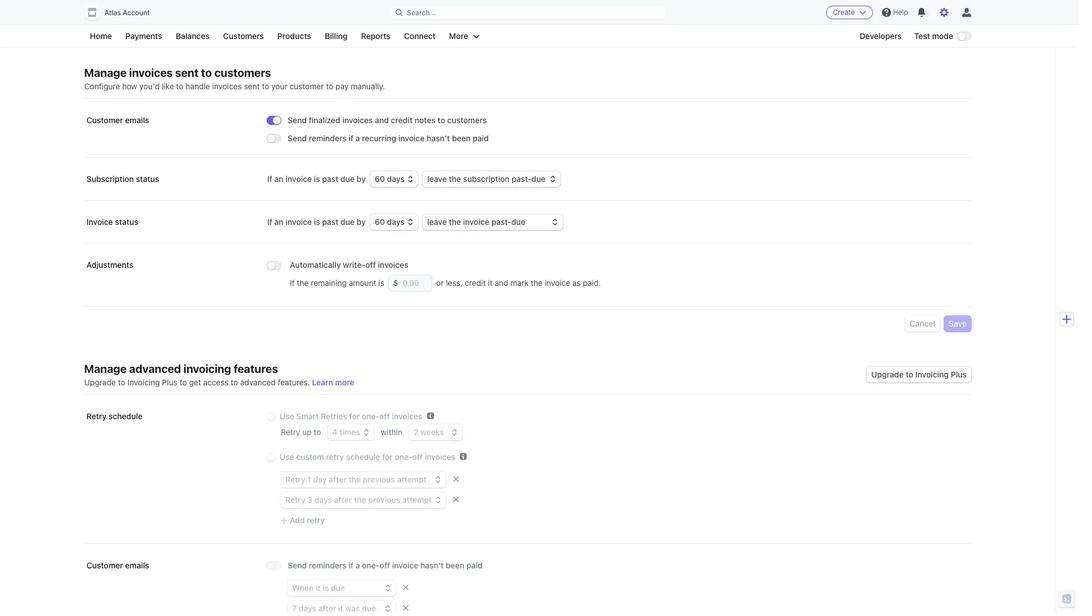 Task type: locate. For each thing, give the bounding box(es) containing it.
3 send from the top
[[288, 561, 307, 571]]

cancel button down notifications 'image'
[[906, 20, 940, 36]]

0 vertical spatial send
[[288, 115, 307, 125]]

sent up the handle
[[175, 66, 199, 79]]

advanced down features
[[240, 378, 276, 387]]

1 vertical spatial send
[[288, 133, 307, 143]]

0 vertical spatial customer emails
[[87, 115, 149, 125]]

1 vertical spatial an
[[275, 217, 284, 227]]

manage up configure
[[84, 66, 127, 79]]

and up recurring
[[375, 115, 389, 125]]

test
[[915, 31, 931, 41]]

2 use from the top
[[280, 452, 294, 462]]

learn
[[312, 378, 333, 387]]

use left smart at bottom left
[[280, 412, 294, 421]]

send for send reminders if a one-off invoice hasn't been paid
[[288, 561, 307, 571]]

1 horizontal spatial advanced
[[240, 378, 276, 387]]

learn more link
[[312, 377, 355, 388]]

due for invoice status
[[341, 217, 355, 227]]

manage up retry schedule
[[84, 362, 127, 375]]

0 vertical spatial save button
[[945, 20, 972, 36]]

within
[[379, 427, 405, 437]]

a for recurring
[[356, 133, 360, 143]]

1 save button from the top
[[945, 20, 972, 36]]

upgrade to invoicing plus
[[872, 370, 967, 379]]

1 a from the top
[[356, 133, 360, 143]]

0 horizontal spatial sent
[[175, 66, 199, 79]]

for
[[349, 412, 360, 421], [382, 452, 393, 462]]

more
[[449, 31, 469, 41]]

for down within on the left bottom of the page
[[382, 452, 393, 462]]

retry
[[87, 412, 107, 421], [281, 427, 300, 437]]

1 vertical spatial emails
[[125, 561, 149, 571]]

send down customer
[[288, 133, 307, 143]]

status right invoice
[[115, 217, 138, 227]]

0 vertical spatial paid
[[473, 133, 489, 143]]

1 horizontal spatial upgrade
[[872, 370, 904, 379]]

2 if an invoice is past due by from the top
[[267, 217, 366, 227]]

and
[[375, 115, 389, 125], [495, 278, 509, 288]]

1 vertical spatial a
[[356, 561, 360, 571]]

save for 2nd save button from the top
[[949, 319, 967, 329]]

0 vertical spatial retry
[[326, 452, 344, 462]]

0 vertical spatial is
[[314, 174, 320, 184]]

retry for retry up to
[[281, 427, 300, 437]]

1 vertical spatial been
[[446, 561, 465, 571]]

0 vertical spatial advanced
[[129, 362, 181, 375]]

0 vertical spatial due
[[341, 174, 355, 184]]

1 vertical spatial retry
[[281, 427, 300, 437]]

by down recurring
[[357, 174, 366, 184]]

retry right custom
[[326, 452, 344, 462]]

credit left it
[[465, 278, 486, 288]]

0 vertical spatial customer
[[87, 115, 123, 125]]

0 horizontal spatial advanced
[[129, 362, 181, 375]]

1 vertical spatial manage
[[84, 362, 127, 375]]

mode
[[933, 31, 954, 41]]

manage invoices sent to customers configure how you'd like to handle invoices sent to your customer to pay manually.
[[84, 66, 385, 91]]

adjustments
[[87, 260, 134, 270]]

customers right notes
[[448, 115, 487, 125]]

1 vertical spatial one-
[[395, 452, 413, 462]]

1 vertical spatial due
[[341, 217, 355, 227]]

by
[[357, 174, 366, 184], [357, 217, 366, 227]]

0 vertical spatial manage
[[84, 66, 127, 79]]

retry right add
[[307, 516, 325, 525]]

schedule
[[109, 412, 143, 421], [346, 452, 380, 462]]

if
[[349, 133, 354, 143], [349, 561, 354, 571]]

1 vertical spatial retry
[[307, 516, 325, 525]]

reminders for one-
[[309, 561, 347, 571]]

1 horizontal spatial credit
[[465, 278, 486, 288]]

1 horizontal spatial and
[[495, 278, 509, 288]]

been
[[452, 133, 471, 143], [446, 561, 465, 571]]

use for use smart retries for one-off invoices
[[280, 412, 294, 421]]

1 vertical spatial by
[[357, 217, 366, 227]]

save
[[949, 23, 967, 32], [949, 319, 967, 329]]

customer
[[87, 115, 123, 125], [87, 561, 123, 571]]

2 vertical spatial if
[[290, 278, 295, 288]]

1 past from the top
[[322, 174, 339, 184]]

up
[[303, 427, 312, 437]]

1 by from the top
[[357, 174, 366, 184]]

0 horizontal spatial retry
[[307, 516, 325, 525]]

$ button
[[389, 275, 399, 291]]

test mode
[[915, 31, 954, 41]]

sent left your
[[244, 81, 260, 91]]

add retry
[[290, 516, 325, 525]]

one- for invoice
[[362, 561, 380, 571]]

0 vertical spatial status
[[136, 174, 159, 184]]

0 vertical spatial use
[[280, 412, 294, 421]]

2 send from the top
[[288, 133, 307, 143]]

0 vertical spatial retry
[[87, 412, 107, 421]]

cancel button
[[906, 20, 940, 36], [906, 316, 940, 332]]

1 horizontal spatial schedule
[[346, 452, 380, 462]]

1 vertical spatial cancel button
[[906, 316, 940, 332]]

invoices
[[129, 66, 173, 79], [212, 81, 242, 91], [343, 115, 373, 125], [378, 260, 409, 270], [392, 412, 423, 421], [425, 452, 456, 462]]

0 vertical spatial save
[[949, 23, 967, 32]]

0 vertical spatial if an invoice is past due by
[[267, 174, 366, 184]]

1 vertical spatial customer
[[87, 561, 123, 571]]

0 vertical spatial customers
[[215, 66, 271, 79]]

reminders down 'finalized'
[[309, 133, 347, 143]]

0 vertical spatial if
[[267, 174, 273, 184]]

advanced
[[129, 362, 181, 375], [240, 378, 276, 387]]

2 reminders from the top
[[309, 561, 347, 571]]

0 horizontal spatial customers
[[215, 66, 271, 79]]

pay
[[336, 81, 349, 91]]

plus inside button
[[951, 370, 967, 379]]

reminders down add retry
[[309, 561, 347, 571]]

connect
[[404, 31, 436, 41]]

if an invoice is past due by
[[267, 174, 366, 184], [267, 217, 366, 227]]

1 if from the top
[[349, 133, 354, 143]]

0 vertical spatial been
[[452, 133, 471, 143]]

the right mark
[[531, 278, 543, 288]]

1 horizontal spatial plus
[[951, 370, 967, 379]]

create button
[[827, 6, 873, 19]]

2 vertical spatial is
[[379, 278, 385, 288]]

or
[[437, 278, 444, 288]]

1 vertical spatial customers
[[448, 115, 487, 125]]

to inside upgrade to invoicing plus button
[[906, 370, 914, 379]]

2 an from the top
[[275, 217, 284, 227]]

1 vertical spatial credit
[[465, 278, 486, 288]]

2 due from the top
[[341, 217, 355, 227]]

products
[[278, 31, 311, 41]]

to
[[201, 66, 212, 79], [176, 81, 184, 91], [262, 81, 269, 91], [326, 81, 334, 91], [438, 115, 446, 125], [906, 370, 914, 379], [118, 378, 125, 387], [180, 378, 187, 387], [231, 378, 238, 387], [314, 427, 321, 437]]

1 vertical spatial is
[[314, 217, 320, 227]]

2 if from the top
[[349, 561, 354, 571]]

2 vertical spatial one-
[[362, 561, 380, 571]]

handle
[[186, 81, 210, 91]]

0 vertical spatial schedule
[[109, 412, 143, 421]]

manage
[[84, 66, 127, 79], [84, 362, 127, 375]]

the down automatically on the left top
[[297, 278, 309, 288]]

upgrade
[[872, 370, 904, 379], [84, 378, 116, 387]]

1 use from the top
[[280, 412, 294, 421]]

2 past from the top
[[322, 217, 339, 227]]

credit
[[391, 115, 413, 125], [465, 278, 486, 288]]

cancel up upgrade to invoicing plus
[[910, 319, 936, 329]]

1 vertical spatial past
[[322, 217, 339, 227]]

0 horizontal spatial credit
[[391, 115, 413, 125]]

use for use custom retry schedule for one-off invoices
[[280, 452, 294, 462]]

1 send from the top
[[288, 115, 307, 125]]

1 vertical spatial if an invoice is past due by
[[267, 217, 366, 227]]

and right it
[[495, 278, 509, 288]]

0 horizontal spatial upgrade
[[84, 378, 116, 387]]

2 customer emails from the top
[[87, 561, 149, 571]]

emails
[[125, 115, 149, 125], [125, 561, 149, 571]]

cancel down notifications 'image'
[[910, 23, 936, 32]]

2 by from the top
[[357, 217, 366, 227]]

cancel button up upgrade to invoicing plus
[[906, 316, 940, 332]]

0 vertical spatial if
[[349, 133, 354, 143]]

home link
[[84, 29, 118, 43]]

0 horizontal spatial for
[[349, 412, 360, 421]]

a for one-
[[356, 561, 360, 571]]

search…
[[407, 8, 436, 17]]

2 emails from the top
[[125, 561, 149, 571]]

0 vertical spatial by
[[357, 174, 366, 184]]

payments link
[[120, 29, 168, 43]]

0 vertical spatial sent
[[175, 66, 199, 79]]

1 horizontal spatial invoicing
[[916, 370, 949, 379]]

1 vertical spatial save
[[949, 319, 967, 329]]

status right subscription
[[136, 174, 159, 184]]

0 horizontal spatial schedule
[[109, 412, 143, 421]]

0 horizontal spatial invoicing
[[128, 378, 160, 387]]

send down add
[[288, 561, 307, 571]]

off
[[366, 260, 376, 270], [380, 412, 390, 421], [412, 452, 423, 462], [380, 561, 390, 571]]

cancel for second cancel button from the top of the page
[[910, 319, 936, 329]]

0 vertical spatial one-
[[362, 412, 380, 421]]

paid
[[473, 133, 489, 143], [467, 561, 483, 571]]

2 manage from the top
[[84, 362, 127, 375]]

0 vertical spatial for
[[349, 412, 360, 421]]

0 vertical spatial a
[[356, 133, 360, 143]]

2 save from the top
[[949, 319, 967, 329]]

invoice status
[[87, 217, 138, 227]]

invoice
[[399, 133, 425, 143], [286, 174, 312, 184], [286, 217, 312, 227], [545, 278, 571, 288], [392, 561, 419, 571]]

1 vertical spatial schedule
[[346, 452, 380, 462]]

0 vertical spatial reminders
[[309, 133, 347, 143]]

one-
[[362, 412, 380, 421], [395, 452, 413, 462], [362, 561, 380, 571]]

if for automatically write-off invoices
[[290, 278, 295, 288]]

1 vertical spatial customer emails
[[87, 561, 149, 571]]

credit up send reminders if a recurring invoice hasn't been paid
[[391, 115, 413, 125]]

0 horizontal spatial plus
[[162, 378, 178, 387]]

1 vertical spatial save button
[[945, 316, 972, 332]]

customers link
[[218, 29, 270, 43]]

1 vertical spatial status
[[115, 217, 138, 227]]

1 vertical spatial paid
[[467, 561, 483, 571]]

send reminders if a one-off invoice hasn't been paid
[[288, 561, 483, 571]]

reminders for recurring
[[309, 133, 347, 143]]

sent
[[175, 66, 199, 79], [244, 81, 260, 91]]

send
[[288, 115, 307, 125], [288, 133, 307, 143], [288, 561, 307, 571]]

1 save from the top
[[949, 23, 967, 32]]

0 vertical spatial emails
[[125, 115, 149, 125]]

1 vertical spatial and
[[495, 278, 509, 288]]

hasn't
[[427, 133, 450, 143], [421, 561, 444, 571]]

1 if an invoice is past due by from the top
[[267, 174, 366, 184]]

1 cancel from the top
[[910, 23, 936, 32]]

1 horizontal spatial the
[[531, 278, 543, 288]]

0 horizontal spatial retry
[[87, 412, 107, 421]]

0 vertical spatial hasn't
[[427, 133, 450, 143]]

use left custom
[[280, 452, 294, 462]]

automatically
[[290, 260, 341, 270]]

plus
[[951, 370, 967, 379], [162, 378, 178, 387]]

by up the write-
[[357, 217, 366, 227]]

0 horizontal spatial the
[[297, 278, 309, 288]]

use
[[280, 412, 294, 421], [280, 452, 294, 462]]

1 vertical spatial cancel
[[910, 319, 936, 329]]

1 reminders from the top
[[309, 133, 347, 143]]

send left 'finalized'
[[288, 115, 307, 125]]

1 vertical spatial reminders
[[309, 561, 347, 571]]

customers inside manage invoices sent to customers configure how you'd like to handle invoices sent to your customer to pay manually.
[[215, 66, 271, 79]]

customers down customers link
[[215, 66, 271, 79]]

1 vertical spatial for
[[382, 452, 393, 462]]

1 manage from the top
[[84, 66, 127, 79]]

2 vertical spatial send
[[288, 561, 307, 571]]

2 a from the top
[[356, 561, 360, 571]]

0 vertical spatial cancel button
[[906, 20, 940, 36]]

past
[[322, 174, 339, 184], [322, 217, 339, 227]]

home
[[90, 31, 112, 41]]

1 due from the top
[[341, 174, 355, 184]]

1 horizontal spatial retry
[[281, 427, 300, 437]]

0 horizontal spatial and
[[375, 115, 389, 125]]

1 an from the top
[[275, 174, 284, 184]]

custom
[[296, 452, 324, 462]]

save for second save button from the bottom
[[949, 23, 967, 32]]

if for recurring
[[349, 133, 354, 143]]

invoicing
[[184, 362, 231, 375]]

write-
[[343, 260, 366, 270]]

manage inside manage invoices sent to customers configure how you'd like to handle invoices sent to your customer to pay manually.
[[84, 66, 127, 79]]

1 vertical spatial if
[[267, 217, 273, 227]]

None text field
[[399, 275, 432, 291]]

an for invoice status
[[275, 217, 284, 227]]

manage inside manage advanced invoicing features upgrade to invoicing plus to get access to advanced features. learn more
[[84, 362, 127, 375]]

status for subscription status
[[136, 174, 159, 184]]

0 vertical spatial past
[[322, 174, 339, 184]]

manage for manage invoices sent to customers
[[84, 66, 127, 79]]

1 horizontal spatial customers
[[448, 115, 487, 125]]

1 vertical spatial use
[[280, 452, 294, 462]]

1 vertical spatial if
[[349, 561, 354, 571]]

as
[[573, 278, 581, 288]]

a
[[356, 133, 360, 143], [356, 561, 360, 571]]

2 cancel from the top
[[910, 319, 936, 329]]

advanced left invoicing
[[129, 362, 181, 375]]

if an invoice is past due by for invoice status
[[267, 217, 366, 227]]

0 vertical spatial an
[[275, 174, 284, 184]]

atlas account
[[105, 8, 150, 17]]

if for one-
[[349, 561, 354, 571]]

for right retries
[[349, 412, 360, 421]]

1 horizontal spatial sent
[[244, 81, 260, 91]]

mark
[[511, 278, 529, 288]]

status
[[136, 174, 159, 184], [115, 217, 138, 227]]

more button
[[444, 29, 486, 43]]

0 vertical spatial cancel
[[910, 23, 936, 32]]

is
[[314, 174, 320, 184], [314, 217, 320, 227], [379, 278, 385, 288]]



Task type: vqa. For each thing, say whether or not it's contained in the screenshot.
remaining
yes



Task type: describe. For each thing, give the bounding box(es) containing it.
2 the from the left
[[531, 278, 543, 288]]

manually.
[[351, 81, 385, 91]]

send reminders if a recurring invoice hasn't been paid
[[288, 133, 489, 143]]

cancel for 1st cancel button from the top of the page
[[910, 23, 936, 32]]

1 vertical spatial advanced
[[240, 378, 276, 387]]

help button
[[878, 3, 913, 21]]

access
[[203, 378, 229, 387]]

customers
[[223, 31, 264, 41]]

configure
[[84, 81, 120, 91]]

by for subscription status
[[357, 174, 366, 184]]

Search… search field
[[389, 5, 667, 20]]

features
[[234, 362, 278, 375]]

1 customer from the top
[[87, 115, 123, 125]]

if the remaining amount is
[[290, 278, 385, 288]]

0 vertical spatial credit
[[391, 115, 413, 125]]

1 horizontal spatial for
[[382, 452, 393, 462]]

manage for manage advanced invoicing features
[[84, 362, 127, 375]]

subscription
[[87, 174, 134, 184]]

send for send reminders if a recurring invoice hasn't been paid
[[288, 133, 307, 143]]

retries
[[321, 412, 347, 421]]

retry schedule
[[87, 412, 143, 421]]

it
[[488, 278, 493, 288]]

0 vertical spatial and
[[375, 115, 389, 125]]

developers link
[[855, 29, 908, 43]]

retry for retry schedule
[[87, 412, 107, 421]]

notifications image
[[918, 8, 927, 17]]

$
[[394, 278, 399, 288]]

use custom retry schedule for one-off invoices
[[280, 452, 456, 462]]

one- for invoices
[[362, 412, 380, 421]]

invoicing inside button
[[916, 370, 949, 379]]

Search… text field
[[389, 5, 667, 20]]

balances
[[176, 31, 210, 41]]

billing
[[325, 31, 348, 41]]

recurring
[[362, 133, 397, 143]]

connect link
[[399, 29, 442, 43]]

customer
[[290, 81, 324, 91]]

retry up to
[[281, 427, 323, 437]]

create
[[834, 8, 855, 16]]

by for invoice status
[[357, 217, 366, 227]]

developers
[[860, 31, 902, 41]]

1 emails from the top
[[125, 115, 149, 125]]

reports link
[[356, 29, 396, 43]]

products link
[[272, 29, 317, 43]]

help
[[894, 8, 909, 16]]

add
[[290, 516, 305, 525]]

manage advanced invoicing features upgrade to invoicing plus to get access to advanced features. learn more
[[84, 362, 355, 387]]

plus inside manage advanced invoicing features upgrade to invoicing plus to get access to advanced features. learn more
[[162, 378, 178, 387]]

like
[[162, 81, 174, 91]]

use smart retries for one-off invoices
[[280, 412, 423, 421]]

upgrade inside manage advanced invoicing features upgrade to invoicing plus to get access to advanced features. learn more
[[84, 378, 116, 387]]

you'd
[[139, 81, 160, 91]]

retry inside button
[[307, 516, 325, 525]]

1 cancel button from the top
[[906, 20, 940, 36]]

2 cancel button from the top
[[906, 316, 940, 332]]

automatically write-off invoices
[[290, 260, 409, 270]]

subscription status
[[87, 174, 159, 184]]

account
[[123, 8, 150, 17]]

is for invoice status
[[314, 217, 320, 227]]

balances link
[[170, 29, 215, 43]]

remaining
[[311, 278, 347, 288]]

upgrade inside button
[[872, 370, 904, 379]]

an for subscription status
[[275, 174, 284, 184]]

status for invoice status
[[115, 217, 138, 227]]

is for subscription status
[[314, 174, 320, 184]]

invoicing inside manage advanced invoicing features upgrade to invoicing plus to get access to advanced features. learn more
[[128, 378, 160, 387]]

features.
[[278, 378, 310, 387]]

1 customer emails from the top
[[87, 115, 149, 125]]

payments
[[126, 31, 162, 41]]

send for send finalized invoices and credit notes to customers
[[288, 115, 307, 125]]

past for invoice status
[[322, 217, 339, 227]]

paid.
[[583, 278, 601, 288]]

upgrade to invoicing plus button
[[867, 367, 972, 383]]

billing link
[[319, 29, 353, 43]]

amount
[[349, 278, 377, 288]]

atlas account button
[[84, 5, 161, 20]]

notes
[[415, 115, 436, 125]]

1 vertical spatial hasn't
[[421, 561, 444, 571]]

if for invoice status
[[267, 217, 273, 227]]

invoice
[[87, 217, 113, 227]]

1 vertical spatial sent
[[244, 81, 260, 91]]

past for subscription status
[[322, 174, 339, 184]]

smart
[[296, 412, 319, 421]]

atlas
[[105, 8, 121, 17]]

finalized
[[309, 115, 341, 125]]

1 horizontal spatial retry
[[326, 452, 344, 462]]

2 customer from the top
[[87, 561, 123, 571]]

or less, credit it and mark the invoice as paid.
[[437, 278, 601, 288]]

due for subscription status
[[341, 174, 355, 184]]

less,
[[446, 278, 463, 288]]

add retry button
[[281, 515, 325, 526]]

2 save button from the top
[[945, 316, 972, 332]]

get
[[189, 378, 201, 387]]

1 the from the left
[[297, 278, 309, 288]]

send finalized invoices and credit notes to customers
[[288, 115, 487, 125]]

your
[[272, 81, 288, 91]]

how
[[122, 81, 137, 91]]

more
[[335, 378, 355, 387]]

if an invoice is past due by for subscription status
[[267, 174, 366, 184]]

reports
[[361, 31, 391, 41]]

if for subscription status
[[267, 174, 273, 184]]



